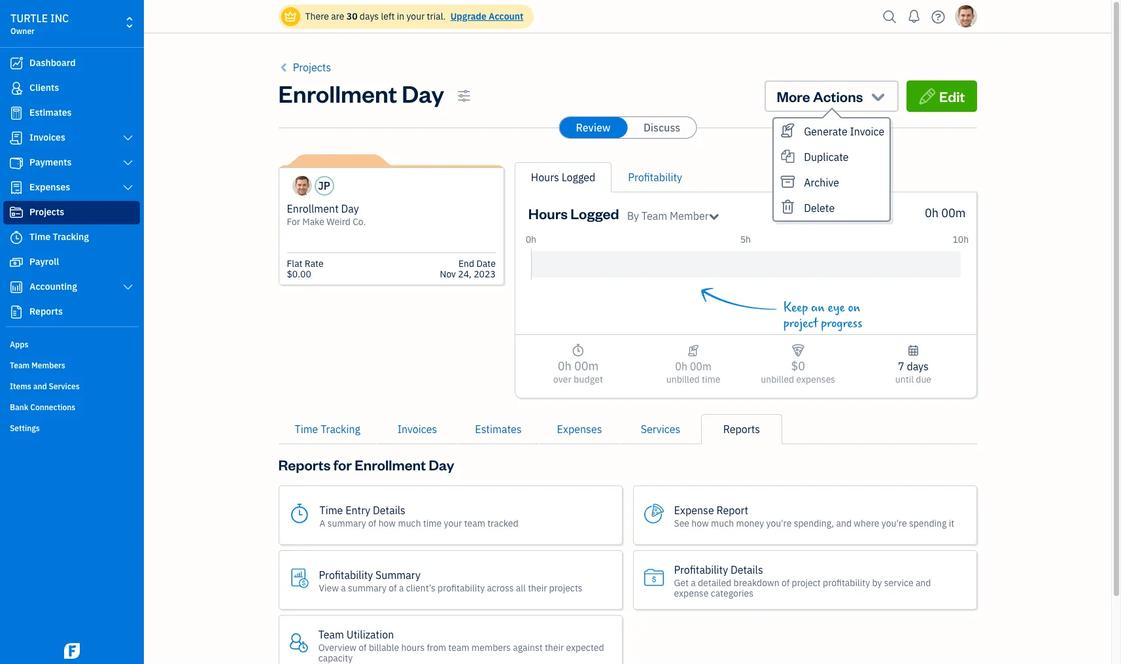 Task type: vqa. For each thing, say whether or not it's contained in the screenshot.
left a
yes



Task type: describe. For each thing, give the bounding box(es) containing it.
payments link
[[3, 151, 140, 175]]

00m for 0h 00m
[[942, 205, 966, 221]]

services inside items and services link
[[49, 381, 80, 391]]

by
[[873, 577, 882, 589]]

turtle inc owner
[[10, 12, 69, 36]]

of inside time entry details a summary of how much time your team tracked
[[368, 517, 376, 529]]

upgrade
[[451, 10, 487, 22]]

for
[[334, 455, 352, 474]]

flat
[[287, 258, 303, 270]]

all
[[516, 582, 526, 594]]

and inside items and services link
[[33, 381, 47, 391]]

1 vertical spatial logged
[[571, 204, 619, 222]]

$0.00
[[287, 268, 311, 280]]

an
[[811, 300, 825, 315]]

enrollment for enrollment day
[[278, 78, 397, 109]]

from
[[427, 642, 446, 653]]

keep
[[784, 300, 808, 315]]

10h
[[953, 234, 969, 245]]

capacity
[[318, 652, 353, 664]]

time inside 0h 00m unbilled time
[[702, 374, 721, 385]]

for
[[287, 216, 300, 228]]

reports for enrollment day
[[278, 455, 454, 474]]

30
[[347, 10, 358, 22]]

bank
[[10, 402, 28, 412]]

chevron large down image for expenses
[[122, 183, 134, 193]]

spending,
[[794, 517, 834, 529]]

2 vertical spatial day
[[429, 455, 454, 474]]

budget
[[574, 374, 603, 385]]

by
[[627, 209, 639, 222]]

client image
[[9, 82, 24, 95]]

estimates link for payments link
[[3, 101, 140, 125]]

1 horizontal spatial a
[[399, 582, 404, 594]]

review
[[576, 121, 611, 134]]

weird
[[327, 216, 351, 228]]

0h for 0h
[[526, 234, 537, 245]]

much inside time entry details a summary of how much time your team tracked
[[398, 517, 421, 529]]

7
[[898, 360, 905, 373]]

nov
[[440, 268, 456, 280]]

chart image
[[9, 281, 24, 294]]

1 vertical spatial time tracking
[[295, 423, 361, 436]]

money
[[736, 517, 764, 529]]

calendar image
[[908, 343, 920, 359]]

time entry details a summary of how much time your team tracked
[[320, 504, 519, 529]]

estimates inside main 'element'
[[29, 107, 72, 118]]

date
[[477, 258, 496, 270]]

project inside profitability details get a detailed breakdown of project profitability by service and expense categories
[[792, 577, 821, 589]]

profitability for profitability details get a detailed breakdown of project profitability by service and expense categories
[[674, 563, 728, 576]]

rate
[[305, 258, 324, 270]]

owner
[[10, 26, 35, 36]]

details inside time entry details a summary of how much time your team tracked
[[373, 504, 406, 517]]

accounting
[[29, 281, 77, 292]]

projects inside main 'element'
[[29, 206, 64, 218]]

estimate image
[[9, 107, 24, 120]]

1 you're from the left
[[767, 517, 792, 529]]

expected
[[566, 642, 604, 653]]

chevron large down image for payments
[[122, 158, 134, 168]]

summary for profitability
[[348, 582, 387, 594]]

a for profitability details
[[691, 577, 696, 589]]

review link
[[559, 117, 628, 138]]

actions
[[813, 87, 863, 105]]

24,
[[458, 268, 472, 280]]

estimates link for "services" link
[[458, 414, 539, 444]]

entry
[[346, 504, 371, 517]]

2023
[[474, 268, 496, 280]]

get
[[674, 577, 689, 589]]

1 vertical spatial hours
[[529, 204, 568, 222]]

summary
[[376, 568, 421, 581]]

00m for 0h 00m unbilled time
[[690, 360, 712, 373]]

more
[[777, 87, 811, 105]]

profitability for profitability details
[[823, 577, 870, 589]]

invoice
[[850, 125, 885, 138]]

generate
[[804, 125, 848, 138]]

tracking inside main 'element'
[[53, 231, 89, 243]]

expense
[[674, 587, 709, 599]]

time inside time entry details a summary of how much time your team tracked
[[423, 517, 442, 529]]

edit link
[[907, 80, 977, 112]]

1 vertical spatial invoices
[[398, 423, 437, 436]]

more actions
[[777, 87, 863, 105]]

your inside time entry details a summary of how much time your team tracked
[[444, 517, 462, 529]]

profitability for profitability summary
[[438, 582, 485, 594]]

7 days until due
[[896, 360, 932, 385]]

utilization
[[347, 628, 394, 641]]

unbilled inside 0h 00m unbilled time
[[667, 374, 700, 385]]

0 vertical spatial expenses link
[[3, 176, 140, 200]]

duplicate
[[804, 150, 849, 164]]

projects inside "button"
[[293, 61, 331, 74]]

reports for reports for enrollment day
[[278, 455, 331, 474]]

profitability button
[[628, 169, 682, 185]]

more actions button
[[765, 80, 899, 112]]

jp
[[318, 179, 330, 192]]

projects button
[[278, 60, 331, 75]]

team for utilization
[[318, 628, 344, 641]]

how inside time entry details a summary of how much time your team tracked
[[379, 517, 396, 529]]

spending
[[909, 517, 947, 529]]

0h 00m
[[925, 205, 966, 221]]

summary for time
[[328, 517, 366, 529]]

much inside expense report see how much money you're spending, and where you're spending it
[[711, 517, 734, 529]]

main element
[[0, 0, 177, 664]]

by team member
[[627, 209, 709, 222]]

breakdown
[[734, 577, 780, 589]]

in
[[397, 10, 404, 22]]

time tracking inside main 'element'
[[29, 231, 89, 243]]

bank connections
[[10, 402, 75, 412]]

unbilled inside $0 unbilled expenses
[[761, 374, 795, 385]]

dashboard image
[[9, 57, 24, 70]]

duplicate button
[[774, 144, 890, 169]]

enrollment day for make weird co.
[[287, 202, 366, 228]]

chevron large down image for invoices
[[122, 133, 134, 143]]

of inside profitability details get a detailed breakdown of project profitability by service and expense categories
[[782, 577, 790, 589]]

0h for 0h 00m
[[925, 205, 939, 221]]

project image
[[9, 206, 24, 219]]

accounting link
[[3, 275, 140, 299]]

2 vertical spatial enrollment
[[355, 455, 426, 474]]

report image
[[9, 306, 24, 319]]

see
[[674, 517, 690, 529]]

enrollment for enrollment day for make weird co.
[[287, 202, 339, 215]]

services link
[[620, 414, 701, 444]]

payroll link
[[3, 251, 140, 274]]

profitability for profitability
[[628, 171, 682, 184]]

1 vertical spatial expenses link
[[539, 414, 620, 444]]

there are 30 days left in your trial. upgrade account
[[305, 10, 524, 22]]

pencil image
[[919, 87, 937, 105]]

enrollment day
[[278, 78, 444, 109]]

over
[[553, 374, 572, 385]]

0 vertical spatial days
[[360, 10, 379, 22]]

time inside time entry details a summary of how much time your team tracked
[[320, 504, 343, 517]]

time tracking link inside main 'element'
[[3, 226, 140, 249]]

0 vertical spatial invoices link
[[3, 126, 140, 150]]

delete button
[[774, 195, 890, 221]]

report
[[717, 504, 749, 517]]



Task type: locate. For each thing, give the bounding box(es) containing it.
0 horizontal spatial reports link
[[3, 300, 140, 324]]

reports inside main 'element'
[[29, 306, 63, 317]]

1 horizontal spatial projects
[[293, 61, 331, 74]]

1 vertical spatial details
[[731, 563, 763, 576]]

0 horizontal spatial services
[[49, 381, 80, 391]]

payment image
[[9, 156, 24, 169]]

team down apps
[[10, 361, 30, 370]]

expense image
[[9, 181, 24, 194]]

profitability inside profitability details get a detailed breakdown of project profitability by service and expense categories
[[823, 577, 870, 589]]

details right entry
[[373, 504, 406, 517]]

members
[[472, 642, 511, 653]]

1 vertical spatial time tracking link
[[278, 414, 377, 444]]

expenses link down payments link
[[3, 176, 140, 200]]

details inside profitability details get a detailed breakdown of project profitability by service and expense categories
[[731, 563, 763, 576]]

clients
[[29, 82, 59, 94]]

much up summary
[[398, 517, 421, 529]]

a inside profitability details get a detailed breakdown of project profitability by service and expense categories
[[691, 577, 696, 589]]

1 horizontal spatial expenses link
[[539, 414, 620, 444]]

expenses image
[[792, 343, 805, 359]]

profitability inside profitability details get a detailed breakdown of project profitability by service and expense categories
[[674, 563, 728, 576]]

0 horizontal spatial details
[[373, 504, 406, 517]]

inc
[[50, 12, 69, 25]]

0 vertical spatial their
[[528, 582, 547, 594]]

due
[[916, 374, 932, 385]]

time tracking up for on the bottom left of the page
[[295, 423, 361, 436]]

1 horizontal spatial days
[[907, 360, 929, 373]]

hours logged down review link in the top of the page
[[531, 171, 596, 184]]

expense report see how much money you're spending, and where you're spending it
[[674, 504, 955, 529]]

you're right where
[[882, 517, 907, 529]]

0h for 0h 00m unbilled time
[[675, 360, 688, 373]]

summary inside profitability summary view a summary of a client's profitability across all their projects
[[348, 582, 387, 594]]

day for enrollment day for make weird co.
[[341, 202, 359, 215]]

team for members
[[10, 361, 30, 370]]

1 vertical spatial estimates link
[[458, 414, 539, 444]]

0 vertical spatial and
[[33, 381, 47, 391]]

until
[[896, 374, 914, 385]]

projects right the project icon
[[29, 206, 64, 218]]

3 chevron large down image from the top
[[122, 183, 134, 193]]

end
[[459, 258, 474, 270]]

discuss link
[[628, 117, 696, 138]]

items
[[10, 381, 31, 391]]

services up bank connections link
[[49, 381, 80, 391]]

of right the breakdown
[[782, 577, 790, 589]]

Hours Logged Group By field
[[627, 208, 720, 224]]

0 vertical spatial time
[[702, 374, 721, 385]]

edit
[[940, 87, 965, 105]]

hours
[[401, 642, 425, 653]]

there
[[305, 10, 329, 22]]

enrollment right for on the bottom left of the page
[[355, 455, 426, 474]]

invoices link up reports for enrollment day
[[377, 414, 458, 444]]

go to help image
[[928, 7, 949, 27]]

1 vertical spatial expenses
[[557, 423, 602, 436]]

2 you're from the left
[[882, 517, 907, 529]]

4 chevron large down image from the top
[[122, 282, 134, 292]]

a down summary
[[399, 582, 404, 594]]

end date nov 24, 2023
[[440, 258, 496, 280]]

00m for 0h 00m over budget
[[574, 359, 599, 374]]

enrollment up make
[[287, 202, 339, 215]]

0 horizontal spatial much
[[398, 517, 421, 529]]

1 horizontal spatial tracking
[[321, 423, 361, 436]]

expenses inside main 'element'
[[29, 181, 70, 193]]

chevrondown image
[[869, 87, 887, 105]]

days right the 30
[[360, 10, 379, 22]]

0 horizontal spatial time
[[29, 231, 51, 243]]

enrollment inside enrollment day for make weird co.
[[287, 202, 339, 215]]

team members
[[10, 361, 65, 370]]

1 vertical spatial time
[[423, 517, 442, 529]]

0 horizontal spatial expenses link
[[3, 176, 140, 200]]

hours inside button
[[531, 171, 559, 184]]

1 vertical spatial invoices link
[[377, 414, 458, 444]]

their inside profitability summary view a summary of a client's profitability across all their projects
[[528, 582, 547, 594]]

0 horizontal spatial profitability
[[438, 582, 485, 594]]

crown image
[[284, 9, 297, 23]]

logged
[[562, 171, 596, 184], [571, 204, 619, 222]]

logged left the by
[[571, 204, 619, 222]]

profitability up by team member
[[628, 171, 682, 184]]

team inside by team member field
[[642, 209, 668, 222]]

view
[[319, 582, 339, 594]]

payroll
[[29, 256, 59, 268]]

2 chevron large down image from the top
[[122, 158, 134, 168]]

dashboard
[[29, 57, 76, 69]]

0 horizontal spatial your
[[407, 10, 425, 22]]

1 vertical spatial enrollment
[[287, 202, 339, 215]]

0h inside 0h 00m unbilled time
[[675, 360, 688, 373]]

1 horizontal spatial time
[[702, 374, 721, 385]]

2 how from the left
[[692, 517, 709, 529]]

it
[[949, 517, 955, 529]]

profitability inside profitability summary view a summary of a client's profitability across all their projects
[[319, 568, 373, 581]]

and inside expense report see how much money you're spending, and where you're spending it
[[837, 517, 852, 529]]

00m right over
[[574, 359, 599, 374]]

1 horizontal spatial estimates link
[[458, 414, 539, 444]]

your left tracked
[[444, 517, 462, 529]]

generate invoice button
[[774, 118, 890, 144]]

2 horizontal spatial a
[[691, 577, 696, 589]]

0 vertical spatial your
[[407, 10, 425, 22]]

invoices up reports for enrollment day
[[398, 423, 437, 436]]

1 vertical spatial estimates
[[475, 423, 522, 436]]

0 vertical spatial reports
[[29, 306, 63, 317]]

invoices
[[29, 132, 65, 143], [398, 423, 437, 436]]

profitability left the by
[[823, 577, 870, 589]]

unbilled down 'expenses' icon
[[761, 374, 795, 385]]

and inside profitability details get a detailed breakdown of project profitability by service and expense categories
[[916, 577, 931, 589]]

1 vertical spatial team
[[10, 361, 30, 370]]

how inside expense report see how much money you're spending, and where you're spending it
[[692, 517, 709, 529]]

details up the breakdown
[[731, 563, 763, 576]]

1 horizontal spatial your
[[444, 517, 462, 529]]

how
[[379, 517, 396, 529], [692, 517, 709, 529]]

a right the view
[[341, 582, 346, 594]]

2 horizontal spatial reports
[[724, 423, 760, 436]]

hours
[[531, 171, 559, 184], [529, 204, 568, 222]]

1 chevron large down image from the top
[[122, 133, 134, 143]]

chevronleft image
[[278, 60, 290, 75]]

0 horizontal spatial time tracking link
[[3, 226, 140, 249]]

chevron large down image
[[122, 133, 134, 143], [122, 158, 134, 168], [122, 183, 134, 193], [122, 282, 134, 292]]

0 vertical spatial estimates link
[[3, 101, 140, 125]]

tracking down the projects link
[[53, 231, 89, 243]]

dashboard link
[[3, 52, 140, 75]]

1 horizontal spatial you're
[[882, 517, 907, 529]]

summary inside time entry details a summary of how much time your team tracked
[[328, 517, 366, 529]]

summary down summary
[[348, 582, 387, 594]]

make
[[302, 216, 325, 228]]

team utilization overview of billable hours from team members against their expected capacity
[[318, 628, 604, 664]]

team right the by
[[642, 209, 668, 222]]

1 horizontal spatial invoices
[[398, 423, 437, 436]]

tracking up for on the bottom left of the page
[[321, 423, 361, 436]]

are
[[331, 10, 344, 22]]

0 vertical spatial time
[[29, 231, 51, 243]]

expenses
[[29, 181, 70, 193], [557, 423, 602, 436]]

00m inside 0h 00m over budget
[[574, 359, 599, 374]]

their right all
[[528, 582, 547, 594]]

1 horizontal spatial invoices link
[[377, 414, 458, 444]]

1 horizontal spatial time tracking
[[295, 423, 361, 436]]

invoice image
[[9, 132, 24, 145]]

2 vertical spatial team
[[318, 628, 344, 641]]

client's
[[406, 582, 436, 594]]

1 vertical spatial services
[[641, 423, 681, 436]]

timetracking image
[[572, 343, 585, 359]]

chevron large down image inside expenses link
[[122, 183, 134, 193]]

0 horizontal spatial you're
[[767, 517, 792, 529]]

invoices inside main 'element'
[[29, 132, 65, 143]]

1 horizontal spatial profitability
[[823, 577, 870, 589]]

discuss
[[644, 121, 681, 134]]

upgrade account link
[[448, 10, 524, 22]]

summary down entry
[[328, 517, 366, 529]]

1 unbilled from the left
[[667, 374, 700, 385]]

invoices link
[[3, 126, 140, 150], [377, 414, 458, 444]]

0 horizontal spatial invoices link
[[3, 126, 140, 150]]

and right service
[[916, 577, 931, 589]]

tracked
[[488, 517, 519, 529]]

days inside 7 days until due
[[907, 360, 929, 373]]

connections
[[30, 402, 75, 412]]

day for enrollment day
[[402, 78, 444, 109]]

1 vertical spatial reports link
[[701, 414, 783, 444]]

5h
[[740, 234, 751, 245]]

expenses down 'budget'
[[557, 423, 602, 436]]

expenses
[[797, 374, 836, 385]]

team inside team members link
[[10, 361, 30, 370]]

services inside "services" link
[[641, 423, 681, 436]]

1 horizontal spatial time
[[295, 423, 318, 436]]

projects right chevronleft image
[[293, 61, 331, 74]]

overview
[[318, 642, 357, 653]]

1 vertical spatial hours logged
[[529, 204, 619, 222]]

delete
[[804, 202, 835, 215]]

project inside keep an eye on project progress
[[784, 316, 818, 331]]

project
[[784, 316, 818, 331], [792, 577, 821, 589]]

00m down invoices image
[[690, 360, 712, 373]]

1 vertical spatial days
[[907, 360, 929, 373]]

profitability up the view
[[319, 568, 373, 581]]

$0 unbilled expenses
[[761, 359, 836, 385]]

hours logged down the hours logged button
[[529, 204, 619, 222]]

payments
[[29, 156, 72, 168]]

1 vertical spatial summary
[[348, 582, 387, 594]]

a
[[320, 517, 326, 529]]

your right in
[[407, 10, 425, 22]]

$0
[[791, 359, 806, 374]]

invoices up payments
[[29, 132, 65, 143]]

search image
[[880, 7, 901, 27]]

profitability
[[628, 171, 682, 184], [674, 563, 728, 576], [319, 568, 373, 581]]

1 horizontal spatial expenses
[[557, 423, 602, 436]]

0 vertical spatial team
[[464, 517, 485, 529]]

1 vertical spatial team
[[449, 642, 470, 653]]

co.
[[353, 216, 366, 228]]

keep an eye on project progress
[[784, 300, 863, 331]]

1 horizontal spatial reports
[[278, 455, 331, 474]]

settings link
[[3, 418, 140, 438]]

chevron large down image for accounting
[[122, 282, 134, 292]]

team left tracked
[[464, 517, 485, 529]]

projects link
[[3, 201, 140, 224]]

member
[[670, 209, 709, 222]]

eye
[[828, 300, 845, 315]]

how down expense
[[692, 517, 709, 529]]

2 unbilled from the left
[[761, 374, 795, 385]]

2 much from the left
[[711, 517, 734, 529]]

1 horizontal spatial unbilled
[[761, 374, 795, 385]]

you're
[[767, 517, 792, 529], [882, 517, 907, 529]]

day up co.
[[341, 202, 359, 215]]

time tracking link up for on the bottom left of the page
[[278, 414, 377, 444]]

0 horizontal spatial estimates link
[[3, 101, 140, 125]]

categories
[[711, 587, 754, 599]]

0 horizontal spatial a
[[341, 582, 346, 594]]

enrollment down projects "button"
[[278, 78, 397, 109]]

clients link
[[3, 77, 140, 100]]

invoices link up payments link
[[3, 126, 140, 150]]

logged down review link in the top of the page
[[562, 171, 596, 184]]

projects
[[549, 582, 583, 594]]

0 vertical spatial time tracking
[[29, 231, 89, 243]]

freshbooks image
[[62, 643, 82, 659]]

0 horizontal spatial reports
[[29, 306, 63, 317]]

0 horizontal spatial projects
[[29, 206, 64, 218]]

how up summary
[[379, 517, 396, 529]]

logged inside button
[[562, 171, 596, 184]]

project down keep
[[784, 316, 818, 331]]

0 horizontal spatial tracking
[[53, 231, 89, 243]]

estimates
[[29, 107, 72, 118], [475, 423, 522, 436]]

invoices image
[[688, 343, 700, 359]]

time inside main 'element'
[[29, 231, 51, 243]]

2 vertical spatial and
[[916, 577, 931, 589]]

2 horizontal spatial and
[[916, 577, 931, 589]]

profitability up detailed
[[674, 563, 728, 576]]

archive
[[804, 176, 839, 189]]

their right "against"
[[545, 642, 564, 653]]

1 horizontal spatial estimates
[[475, 423, 522, 436]]

a right get
[[691, 577, 696, 589]]

0 horizontal spatial time tracking
[[29, 231, 89, 243]]

of down entry
[[368, 517, 376, 529]]

0 vertical spatial hours logged
[[531, 171, 596, 184]]

profitability inside profitability summary view a summary of a client's profitability across all their projects
[[438, 582, 485, 594]]

day up time entry details a summary of how much time your team tracked
[[429, 455, 454, 474]]

of inside team utilization overview of billable hours from team members against their expected capacity
[[359, 642, 367, 653]]

0 horizontal spatial estimates
[[29, 107, 72, 118]]

team up overview
[[318, 628, 344, 641]]

you're right money
[[767, 517, 792, 529]]

their
[[528, 582, 547, 594], [545, 642, 564, 653]]

settings for this project image
[[457, 88, 471, 104]]

services down 0h 00m unbilled time
[[641, 423, 681, 436]]

0 vertical spatial expenses
[[29, 181, 70, 193]]

timer image
[[9, 231, 24, 244]]

1 horizontal spatial time tracking link
[[278, 414, 377, 444]]

of inside profitability summary view a summary of a client's profitability across all their projects
[[389, 582, 397, 594]]

00m up 10h
[[942, 205, 966, 221]]

team members link
[[3, 355, 140, 375]]

1 horizontal spatial reports link
[[701, 414, 783, 444]]

team inside team utilization overview of billable hours from team members against their expected capacity
[[318, 628, 344, 641]]

0 vertical spatial projects
[[293, 61, 331, 74]]

time tracking down the projects link
[[29, 231, 89, 243]]

and right the items
[[33, 381, 47, 391]]

0h for 0h 00m over budget
[[558, 359, 572, 374]]

0 vertical spatial project
[[784, 316, 818, 331]]

0 vertical spatial estimates
[[29, 107, 72, 118]]

team inside time entry details a summary of how much time your team tracked
[[464, 517, 485, 529]]

0 horizontal spatial invoices
[[29, 132, 65, 143]]

of down summary
[[389, 582, 397, 594]]

2 vertical spatial reports
[[278, 455, 331, 474]]

1 horizontal spatial services
[[641, 423, 681, 436]]

1 vertical spatial reports
[[724, 423, 760, 436]]

their inside team utilization overview of billable hours from team members against their expected capacity
[[545, 642, 564, 653]]

of down the "utilization"
[[359, 642, 367, 653]]

expenses down payments
[[29, 181, 70, 193]]

0h inside 0h 00m over budget
[[558, 359, 572, 374]]

against
[[513, 642, 543, 653]]

expenses link
[[3, 176, 140, 200], [539, 414, 620, 444]]

a for profitability summary
[[341, 582, 346, 594]]

0h 00m over budget
[[553, 359, 603, 385]]

days up due
[[907, 360, 929, 373]]

1 vertical spatial tracking
[[321, 423, 361, 436]]

where
[[854, 517, 880, 529]]

flat rate $0.00
[[287, 258, 324, 280]]

day inside enrollment day for make weird co.
[[341, 202, 359, 215]]

1 horizontal spatial much
[[711, 517, 734, 529]]

0 vertical spatial time tracking link
[[3, 226, 140, 249]]

1 much from the left
[[398, 517, 421, 529]]

day left settings for this project image
[[402, 78, 444, 109]]

left
[[381, 10, 395, 22]]

chevron large down image inside accounting link
[[122, 282, 134, 292]]

your
[[407, 10, 425, 22], [444, 517, 462, 529]]

days
[[360, 10, 379, 22], [907, 360, 929, 373]]

00m inside 0h 00m unbilled time
[[690, 360, 712, 373]]

0 horizontal spatial expenses
[[29, 181, 70, 193]]

0 vertical spatial summary
[[328, 517, 366, 529]]

1 vertical spatial your
[[444, 517, 462, 529]]

projects
[[293, 61, 331, 74], [29, 206, 64, 218]]

0 vertical spatial hours
[[531, 171, 559, 184]]

project right the breakdown
[[792, 577, 821, 589]]

1 horizontal spatial details
[[731, 563, 763, 576]]

1 how from the left
[[379, 517, 396, 529]]

team right the 'from'
[[449, 642, 470, 653]]

0 horizontal spatial 00m
[[574, 359, 599, 374]]

profitability for profitability summary view a summary of a client's profitability across all their projects
[[319, 568, 373, 581]]

and left where
[[837, 517, 852, 529]]

1 vertical spatial time
[[295, 423, 318, 436]]

archive button
[[774, 169, 890, 195]]

notifications image
[[904, 3, 925, 29]]

0 vertical spatial reports link
[[3, 300, 140, 324]]

time
[[29, 231, 51, 243], [295, 423, 318, 436], [320, 504, 343, 517]]

profitability
[[823, 577, 870, 589], [438, 582, 485, 594]]

profitability details get a detailed breakdown of project profitability by service and expense categories
[[674, 563, 931, 599]]

time tracking link down the projects link
[[3, 226, 140, 249]]

reports for bottommost the reports link
[[724, 423, 760, 436]]

much down report
[[711, 517, 734, 529]]

billable
[[369, 642, 399, 653]]

0 vertical spatial enrollment
[[278, 78, 397, 109]]

1 vertical spatial and
[[837, 517, 852, 529]]

expenses link down 'budget'
[[539, 414, 620, 444]]

turtle
[[10, 12, 48, 25]]

money image
[[9, 256, 24, 269]]

0h
[[925, 205, 939, 221], [526, 234, 537, 245], [558, 359, 572, 374], [675, 360, 688, 373]]

detailed
[[698, 577, 732, 589]]

members
[[31, 361, 65, 370]]

profitability left the across
[[438, 582, 485, 594]]

apps
[[10, 340, 28, 349]]

unbilled down invoices image
[[667, 374, 700, 385]]

0 horizontal spatial unbilled
[[667, 374, 700, 385]]

0 horizontal spatial team
[[10, 361, 30, 370]]

time tracking
[[29, 231, 89, 243], [295, 423, 361, 436]]

team inside team utilization overview of billable hours from team members against their expected capacity
[[449, 642, 470, 653]]

0 horizontal spatial and
[[33, 381, 47, 391]]



